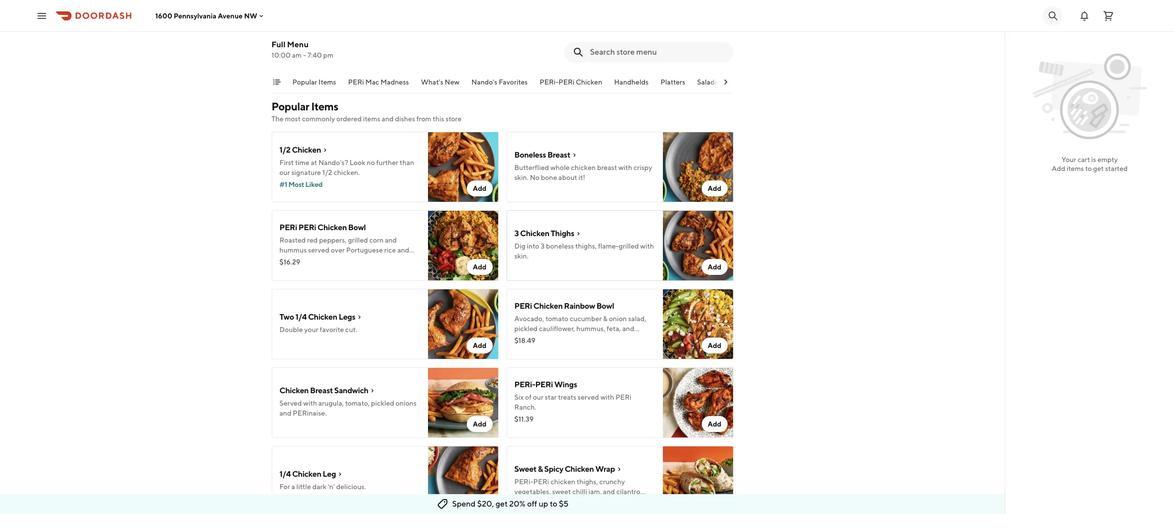 Task type: vqa. For each thing, say whether or not it's contained in the screenshot.


Task type: describe. For each thing, give the bounding box(es) containing it.
star
[[545, 394, 557, 402]]

and inside popular items the most commonly ordered items and dishes from this store
[[382, 115, 394, 123]]

0 horizontal spatial get
[[496, 500, 508, 509]]

0 horizontal spatial 1/4
[[280, 470, 291, 479]]

peri mac madness
[[348, 78, 409, 86]]

sweet & spicy chicken wrap image
[[663, 447, 734, 515]]

bowl for rainbow
[[597, 302, 614, 311]]

peri peri chicken bowl image
[[428, 211, 499, 281]]

dig
[[514, 242, 526, 250]]

sweet
[[514, 465, 537, 474]]

perinaise.
[[293, 410, 327, 418]]

store
[[446, 115, 462, 123]]

with inside butterflied whole chicken breast with crispy skin. no bone about it!
[[619, 164, 632, 172]]

for
[[280, 483, 290, 491]]

sweet & spicy chicken wrap
[[514, 465, 615, 474]]

add for first time at nando's? look no further than our signature 1/2 chicken.
[[473, 185, 487, 193]]

add inside your cart is empty add items to get started
[[1052, 165, 1066, 173]]

1600
[[155, 12, 172, 20]]

popular items the most commonly ordered items and dishes from this store
[[272, 100, 462, 123]]

& for spicy
[[538, 465, 543, 474]]

add for dig into 3 boneless thighs, flame-grilled with skin.
[[708, 263, 722, 271]]

what's new button
[[421, 77, 460, 93]]

served inside peri peri chicken bowl roasted red peppers, grilled corn and hummus served over portuguese rice and arugula.
[[308, 246, 329, 254]]

favorites
[[499, 78, 528, 86]]

chicken for breast
[[571, 164, 596, 172]]

yogurt.
[[514, 498, 537, 506]]

avenue
[[218, 12, 243, 20]]

your
[[1062, 156, 1076, 164]]

0 vertical spatial 3
[[514, 229, 519, 238]]

and inside served with arugula, tomato, pickled onions and perinaise.
[[280, 410, 291, 418]]

#1
[[280, 181, 287, 189]]

salads
[[697, 78, 718, 86]]

chicken breast sandwich
[[280, 386, 369, 396]]

and up "rice"
[[385, 236, 397, 244]]

peri inside peri-peri chicken thighs, crunchy vegetables, sweet chilli jam, and cilantro yogurt.
[[533, 478, 549, 486]]

spend
[[452, 500, 476, 509]]

-
[[303, 51, 306, 59]]

spicy
[[544, 465, 563, 474]]

add for double your favorite cut.
[[473, 342, 487, 350]]

with inside peri-peri wings six of our star treats served with peri ranch. $11.39
[[601, 394, 614, 402]]

items inside your cart is empty add items to get started
[[1067, 165, 1084, 173]]

thighs, inside peri-peri chicken thighs, crunchy vegetables, sweet chilli jam, and cilantro yogurt.
[[577, 478, 598, 486]]

peri- for wings
[[514, 380, 535, 390]]

double
[[280, 326, 303, 334]]

chicken for &
[[551, 478, 575, 486]]

salads & bowls button
[[697, 77, 744, 93]]

'n'
[[328, 483, 335, 491]]

two
[[280, 313, 294, 322]]

bowl for chicken
[[348, 223, 366, 232]]

liked
[[305, 181, 323, 189]]

peri-peri chicken button
[[540, 77, 602, 93]]

thighs, inside dig into 3 boneless thighs, flame-grilled with skin.
[[575, 242, 597, 250]]

peri- for chicken
[[514, 478, 533, 486]]

ordered
[[337, 115, 362, 123]]

about
[[559, 174, 577, 182]]

whole
[[551, 164, 570, 172]]

butterflied
[[514, 164, 549, 172]]

show menu categories image
[[273, 78, 281, 86]]

add for served with arugula, tomato, pickled onions and perinaise.
[[473, 421, 487, 429]]

most
[[285, 115, 301, 123]]

what's
[[421, 78, 443, 86]]

skin. inside dig into 3 boneless thighs, flame-grilled with skin.
[[514, 252, 529, 260]]

full menu 10:00 am - 7:40 pm
[[272, 40, 334, 59]]

boneless
[[546, 242, 574, 250]]

items for popular items the most commonly ordered items and dishes from this store
[[311, 100, 338, 113]]

$5
[[559, 500, 569, 509]]

than
[[400, 159, 414, 167]]

six
[[514, 394, 524, 402]]

served with arugula, tomato, pickled onions and perinaise.
[[280, 400, 417, 418]]

Item Search search field
[[590, 47, 726, 58]]

time
[[295, 159, 309, 167]]

scroll menu navigation right image
[[722, 78, 730, 86]]

items inside popular items the most commonly ordered items and dishes from this store
[[363, 115, 380, 123]]

leg
[[323, 470, 336, 479]]

started
[[1105, 165, 1128, 173]]

vegetables,
[[514, 488, 551, 496]]

handhelds
[[614, 78, 649, 86]]

1 horizontal spatial 1/4
[[295, 313, 307, 322]]

portuguese
[[346, 246, 383, 254]]

chicken breast sandwich image
[[428, 368, 499, 439]]

for a little dark 'n' delicious.
[[280, 483, 366, 491]]

wings
[[554, 380, 577, 390]]

add button for two 1/4 chicken legs
[[467, 338, 493, 354]]

your cart is empty add items to get started
[[1052, 156, 1128, 173]]

most
[[288, 181, 304, 189]]

peri-peri chicken
[[540, 78, 602, 86]]

tomato,
[[345, 400, 370, 408]]

chicken up chilli
[[565, 465, 594, 474]]

wrap
[[595, 465, 615, 474]]

popular items
[[292, 78, 336, 86]]

peri mac madness button
[[348, 77, 409, 93]]

1/4 chicken leg
[[280, 470, 336, 479]]

onions
[[396, 400, 417, 408]]

full
[[272, 40, 286, 49]]

add for six of our star treats served with peri ranch.
[[708, 421, 722, 429]]

chilli
[[572, 488, 587, 496]]

signature
[[291, 169, 321, 177]]

add button for 1/2 chicken
[[467, 181, 493, 197]]

roasted
[[280, 236, 306, 244]]

peri chicken rainbow bowl image
[[663, 289, 734, 360]]

dig into 3 boneless thighs, flame-grilled with skin.
[[514, 242, 654, 260]]

1/2 chicken
[[280, 145, 321, 155]]

add for roasted red peppers, grilled corn and hummus served over portuguese rice and arugula.
[[473, 263, 487, 271]]

add button for boneless breast
[[702, 181, 728, 197]]

up
[[539, 500, 548, 509]]

to for get
[[1086, 165, 1092, 173]]

look
[[350, 159, 366, 167]]

butterflied whole chicken breast with crispy skin. no bone about it!
[[514, 164, 652, 182]]

$11.39
[[514, 416, 534, 424]]

at
[[311, 159, 317, 167]]

flame-
[[598, 242, 619, 250]]

with inside served with arugula, tomato, pickled onions and perinaise.
[[303, 400, 317, 408]]



Task type: locate. For each thing, give the bounding box(es) containing it.
over
[[331, 246, 345, 254]]

1600 pennsylvania avenue nw button
[[155, 12, 265, 20]]

1/4 up the for
[[280, 470, 291, 479]]

bowl right rainbow
[[597, 302, 614, 311]]

peri-peri chicken thighs, crunchy vegetables, sweet chilli jam, and cilantro yogurt.
[[514, 478, 640, 506]]

empty
[[1098, 156, 1118, 164]]

chicken up the peppers,
[[318, 223, 347, 232]]

0 vertical spatial get
[[1093, 165, 1104, 173]]

our inside peri-peri wings six of our star treats served with peri ranch. $11.39
[[533, 394, 544, 402]]

sweet
[[552, 488, 571, 496]]

0 vertical spatial to
[[1086, 165, 1092, 173]]

no
[[530, 174, 540, 182]]

nando's favorites
[[472, 78, 528, 86]]

get left 20%
[[496, 500, 508, 509]]

breast
[[548, 150, 570, 160], [310, 386, 333, 396]]

0 horizontal spatial our
[[280, 169, 290, 177]]

1/2 inside the first time at nando's? look no further than our signature 1/2 chicken. #1 most liked
[[322, 169, 332, 177]]

treats
[[558, 394, 576, 402]]

cut.
[[345, 326, 357, 334]]

two 1/4 chicken legs
[[280, 313, 355, 322]]

1/4 chicken leg image
[[428, 447, 499, 515]]

peri- inside peri-peri chicken button
[[540, 78, 559, 86]]

platters
[[661, 78, 685, 86]]

1 skin. from the top
[[514, 174, 529, 182]]

peri-peri wings six of our star treats served with peri ranch. $11.39
[[514, 380, 632, 424]]

to right the up
[[550, 500, 557, 509]]

get inside your cart is empty add items to get started
[[1093, 165, 1104, 173]]

$20,
[[477, 500, 494, 509]]

open menu image
[[36, 10, 48, 22]]

add button for 3 chicken thighs
[[702, 259, 728, 275]]

chicken up the it!
[[571, 164, 596, 172]]

1 vertical spatial skin.
[[514, 252, 529, 260]]

$16.29
[[280, 258, 300, 266]]

dishes
[[395, 115, 415, 123]]

bowls
[[725, 78, 744, 86]]

and left dishes
[[382, 115, 394, 123]]

to inside your cart is empty add items to get started
[[1086, 165, 1092, 173]]

0 vertical spatial our
[[280, 169, 290, 177]]

with right treats
[[601, 394, 614, 402]]

0 vertical spatial 1/4
[[295, 313, 307, 322]]

served down red
[[308, 246, 329, 254]]

peri-peri wings image
[[663, 368, 734, 439]]

with right flame-
[[640, 242, 654, 250]]

add button for sweet & spicy chicken wrap
[[702, 495, 728, 511]]

20%
[[509, 500, 526, 509]]

1 horizontal spatial &
[[719, 78, 724, 86]]

popular
[[292, 78, 317, 86], [272, 100, 309, 113]]

1 horizontal spatial breast
[[548, 150, 570, 160]]

and down served
[[280, 410, 291, 418]]

pickled
[[371, 400, 394, 408]]

with up "perinaise."
[[303, 400, 317, 408]]

chicken up time
[[292, 145, 321, 155]]

grilled inside peri peri chicken bowl roasted red peppers, grilled corn and hummus served over portuguese rice and arugula.
[[348, 236, 368, 244]]

0 vertical spatial items
[[319, 78, 336, 86]]

1 vertical spatial 1/2
[[322, 169, 332, 177]]

add for butterflied whole chicken breast with crispy skin. no bone about it!
[[708, 185, 722, 193]]

is
[[1092, 156, 1096, 164]]

peri- for chicken
[[540, 78, 559, 86]]

breast for chicken
[[310, 386, 333, 396]]

first time at nando's? look no further than our signature 1/2 chicken. #1 most liked
[[280, 159, 414, 189]]

0 horizontal spatial grilled
[[348, 236, 368, 244]]

breast for boneless
[[548, 150, 570, 160]]

1 horizontal spatial 3
[[541, 242, 545, 250]]

3 chicken thighs image
[[663, 211, 734, 281]]

3 right into
[[541, 242, 545, 250]]

chicken up double your favorite cut.
[[308, 313, 337, 322]]

dark
[[312, 483, 327, 491]]

1 horizontal spatial grilled
[[619, 242, 639, 250]]

peri- inside peri-peri wings six of our star treats served with peri ranch. $11.39
[[514, 380, 535, 390]]

1/2 down nando's?
[[322, 169, 332, 177]]

0 vertical spatial 1/2
[[280, 145, 291, 155]]

cilantro
[[616, 488, 640, 496]]

peri peri chicken bowl roasted red peppers, grilled corn and hummus served over portuguese rice and arugula.
[[280, 223, 409, 264]]

1 vertical spatial breast
[[310, 386, 333, 396]]

with left crispy
[[619, 164, 632, 172]]

1 vertical spatial items
[[311, 100, 338, 113]]

popular up most
[[272, 100, 309, 113]]

and inside peri-peri chicken thighs, crunchy vegetables, sweet chilli jam, and cilantro yogurt.
[[603, 488, 615, 496]]

jam,
[[589, 488, 602, 496]]

grilled
[[348, 236, 368, 244], [619, 242, 639, 250]]

skin. inside butterflied whole chicken breast with crispy skin. no bone about it!
[[514, 174, 529, 182]]

red
[[307, 236, 318, 244]]

0 vertical spatial skin.
[[514, 174, 529, 182]]

chicken left handhelds
[[576, 78, 602, 86]]

boneless breast
[[514, 150, 570, 160]]

1/2 chicken image
[[428, 132, 499, 203]]

1 horizontal spatial bowl
[[597, 302, 614, 311]]

arugula.
[[280, 256, 305, 264]]

chicken up served
[[280, 386, 309, 396]]

chicken up little
[[292, 470, 321, 479]]

with
[[619, 164, 632, 172], [640, 242, 654, 250], [601, 394, 614, 402], [303, 400, 317, 408]]

0 horizontal spatial breast
[[310, 386, 333, 396]]

grilled inside dig into 3 boneless thighs, flame-grilled with skin.
[[619, 242, 639, 250]]

this
[[433, 115, 444, 123]]

0 horizontal spatial to
[[550, 500, 557, 509]]

from
[[417, 115, 431, 123]]

thighs, left flame-
[[575, 242, 597, 250]]

get
[[1093, 165, 1104, 173], [496, 500, 508, 509]]

0 vertical spatial peri-
[[540, 78, 559, 86]]

get down the is
[[1093, 165, 1104, 173]]

to down "cart" on the top right of page
[[1086, 165, 1092, 173]]

0 horizontal spatial 1/2
[[280, 145, 291, 155]]

1 horizontal spatial 1/2
[[322, 169, 332, 177]]

our right of
[[533, 394, 544, 402]]

0 horizontal spatial &
[[538, 465, 543, 474]]

crunchy
[[600, 478, 625, 486]]

served inside peri-peri wings six of our star treats served with peri ranch. $11.39
[[578, 394, 599, 402]]

0 vertical spatial popular
[[292, 78, 317, 86]]

popular items button
[[292, 77, 336, 93]]

breast up "arugula,"
[[310, 386, 333, 396]]

madness
[[381, 78, 409, 86]]

it!
[[579, 174, 585, 182]]

bowl
[[348, 223, 366, 232], [597, 302, 614, 311]]

thighs
[[551, 229, 574, 238]]

pennsylvania
[[174, 12, 216, 20]]

1 horizontal spatial to
[[1086, 165, 1092, 173]]

0 horizontal spatial items
[[363, 115, 380, 123]]

chicken inside peri-peri chicken thighs, crunchy vegetables, sweet chilli jam, and cilantro yogurt.
[[551, 478, 575, 486]]

add for peri-peri chicken thighs, crunchy vegetables, sweet chilli jam, and cilantro yogurt.
[[708, 499, 722, 507]]

0 horizontal spatial served
[[308, 246, 329, 254]]

peri- down "sweet"
[[514, 478, 533, 486]]

ranch.
[[514, 404, 536, 412]]

no
[[367, 159, 375, 167]]

am
[[292, 51, 302, 59]]

items inside popular items the most commonly ordered items and dishes from this store
[[311, 100, 338, 113]]

1 vertical spatial chicken
[[551, 478, 575, 486]]

& left the "bowls"
[[719, 78, 724, 86]]

1 horizontal spatial served
[[578, 394, 599, 402]]

1 vertical spatial &
[[538, 465, 543, 474]]

3 inside dig into 3 boneless thighs, flame-grilled with skin.
[[541, 242, 545, 250]]

popular inside button
[[292, 78, 317, 86]]

chicken up the 'sweet'
[[551, 478, 575, 486]]

boneless
[[514, 150, 546, 160]]

to for $5
[[550, 500, 557, 509]]

items down your on the right of the page
[[1067, 165, 1084, 173]]

handhelds button
[[614, 77, 649, 93]]

chicken inside button
[[576, 78, 602, 86]]

0 vertical spatial items
[[363, 115, 380, 123]]

the
[[272, 115, 284, 123]]

items inside button
[[319, 78, 336, 86]]

skin. down the dig
[[514, 252, 529, 260]]

0 vertical spatial bowl
[[348, 223, 366, 232]]

items right ordered
[[363, 115, 380, 123]]

nando's?
[[319, 159, 348, 167]]

0 vertical spatial breast
[[548, 150, 570, 160]]

0 items, open order cart image
[[1103, 10, 1115, 22]]

1 vertical spatial 1/4
[[280, 470, 291, 479]]

rainbow
[[564, 302, 595, 311]]

1 vertical spatial to
[[550, 500, 557, 509]]

double your favorite cut.
[[280, 326, 357, 334]]

items down pm
[[319, 78, 336, 86]]

1 vertical spatial served
[[578, 394, 599, 402]]

1 vertical spatial our
[[533, 394, 544, 402]]

chicken inside peri peri chicken bowl roasted red peppers, grilled corn and hummus served over portuguese rice and arugula.
[[318, 223, 347, 232]]

notification bell image
[[1079, 10, 1091, 22]]

0 vertical spatial &
[[719, 78, 724, 86]]

add button for chicken breast sandwich
[[467, 417, 493, 433]]

1 horizontal spatial items
[[1067, 165, 1084, 173]]

$18.49
[[514, 337, 536, 345]]

items up commonly
[[311, 100, 338, 113]]

sandwich
[[334, 386, 369, 396]]

pm
[[323, 51, 334, 59]]

to
[[1086, 165, 1092, 173], [550, 500, 557, 509]]

0 vertical spatial chicken
[[571, 164, 596, 172]]

chicken
[[571, 164, 596, 172], [551, 478, 575, 486]]

1 vertical spatial bowl
[[597, 302, 614, 311]]

peri- inside peri-peri chicken thighs, crunchy vegetables, sweet chilli jam, and cilantro yogurt.
[[514, 478, 533, 486]]

popular for popular items
[[292, 78, 317, 86]]

popular inside popular items the most commonly ordered items and dishes from this store
[[272, 100, 309, 113]]

peri
[[348, 78, 364, 86], [559, 78, 575, 86], [280, 223, 297, 232], [299, 223, 316, 232], [514, 302, 532, 311], [535, 380, 553, 390], [616, 394, 632, 402], [533, 478, 549, 486]]

add for for a little dark 'n' delicious.
[[473, 499, 487, 507]]

two 1/4 chicken legs image
[[428, 289, 499, 360]]

&
[[719, 78, 724, 86], [538, 465, 543, 474]]

1 horizontal spatial our
[[533, 394, 544, 402]]

1 horizontal spatial get
[[1093, 165, 1104, 173]]

and down crunchy
[[603, 488, 615, 496]]

thighs, up chilli
[[577, 478, 598, 486]]

chicken left rainbow
[[534, 302, 563, 311]]

add button for 1/4 chicken leg
[[467, 495, 493, 511]]

favorite
[[320, 326, 344, 334]]

0 vertical spatial thighs,
[[575, 242, 597, 250]]

chicken inside butterflied whole chicken breast with crispy skin. no bone about it!
[[571, 164, 596, 172]]

our down first
[[280, 169, 290, 177]]

and
[[382, 115, 394, 123], [385, 236, 397, 244], [397, 246, 409, 254], [280, 410, 291, 418], [603, 488, 615, 496]]

with inside dig into 3 boneless thighs, flame-grilled with skin.
[[640, 242, 654, 250]]

1/2 up first
[[280, 145, 291, 155]]

served right treats
[[578, 394, 599, 402]]

& left spicy
[[538, 465, 543, 474]]

platters button
[[661, 77, 685, 93]]

7:40
[[308, 51, 322, 59]]

items
[[363, 115, 380, 123], [1067, 165, 1084, 173]]

0 horizontal spatial 3
[[514, 229, 519, 238]]

spend $20, get 20% off up to $5
[[452, 500, 569, 509]]

1 vertical spatial items
[[1067, 165, 1084, 173]]

1 vertical spatial popular
[[272, 100, 309, 113]]

off
[[527, 500, 537, 509]]

1 vertical spatial get
[[496, 500, 508, 509]]

& inside button
[[719, 78, 724, 86]]

2 skin. from the top
[[514, 252, 529, 260]]

0 vertical spatial served
[[308, 246, 329, 254]]

3 up the dig
[[514, 229, 519, 238]]

popular for popular items the most commonly ordered items and dishes from this store
[[272, 100, 309, 113]]

peri- up of
[[514, 380, 535, 390]]

delicious.
[[336, 483, 366, 491]]

skin. left the no
[[514, 174, 529, 182]]

items for popular items
[[319, 78, 336, 86]]

10:00
[[272, 51, 291, 59]]

chicken.
[[334, 169, 360, 177]]

rice
[[384, 246, 396, 254]]

nando's favorites button
[[472, 77, 528, 93]]

peri-
[[540, 78, 559, 86], [514, 380, 535, 390], [514, 478, 533, 486]]

cart
[[1078, 156, 1090, 164]]

legs
[[339, 313, 355, 322]]

2 vertical spatial peri-
[[514, 478, 533, 486]]

1/4 right two in the bottom left of the page
[[295, 313, 307, 322]]

what's new
[[421, 78, 460, 86]]

1 vertical spatial peri-
[[514, 380, 535, 390]]

boneless breast image
[[663, 132, 734, 203]]

peri chicken rainbow bowl
[[514, 302, 614, 311]]

popular down "-"
[[292, 78, 317, 86]]

and right "rice"
[[397, 246, 409, 254]]

1 vertical spatial thighs,
[[577, 478, 598, 486]]

add
[[1052, 165, 1066, 173], [473, 185, 487, 193], [708, 185, 722, 193], [473, 263, 487, 271], [708, 263, 722, 271], [473, 342, 487, 350], [708, 342, 722, 350], [473, 421, 487, 429], [708, 421, 722, 429], [473, 499, 487, 507], [708, 499, 722, 507]]

0 horizontal spatial bowl
[[348, 223, 366, 232]]

1 vertical spatial 3
[[541, 242, 545, 250]]

chicken up into
[[520, 229, 549, 238]]

3 chicken thighs
[[514, 229, 574, 238]]

bowl up portuguese
[[348, 223, 366, 232]]

arugula,
[[318, 400, 344, 408]]

breast up "whole"
[[548, 150, 570, 160]]

our inside the first time at nando's? look no further than our signature 1/2 chicken. #1 most liked
[[280, 169, 290, 177]]

bowl inside peri peri chicken bowl roasted red peppers, grilled corn and hummus served over portuguese rice and arugula.
[[348, 223, 366, 232]]

& for bowls
[[719, 78, 724, 86]]

peri- right the favorites
[[540, 78, 559, 86]]



